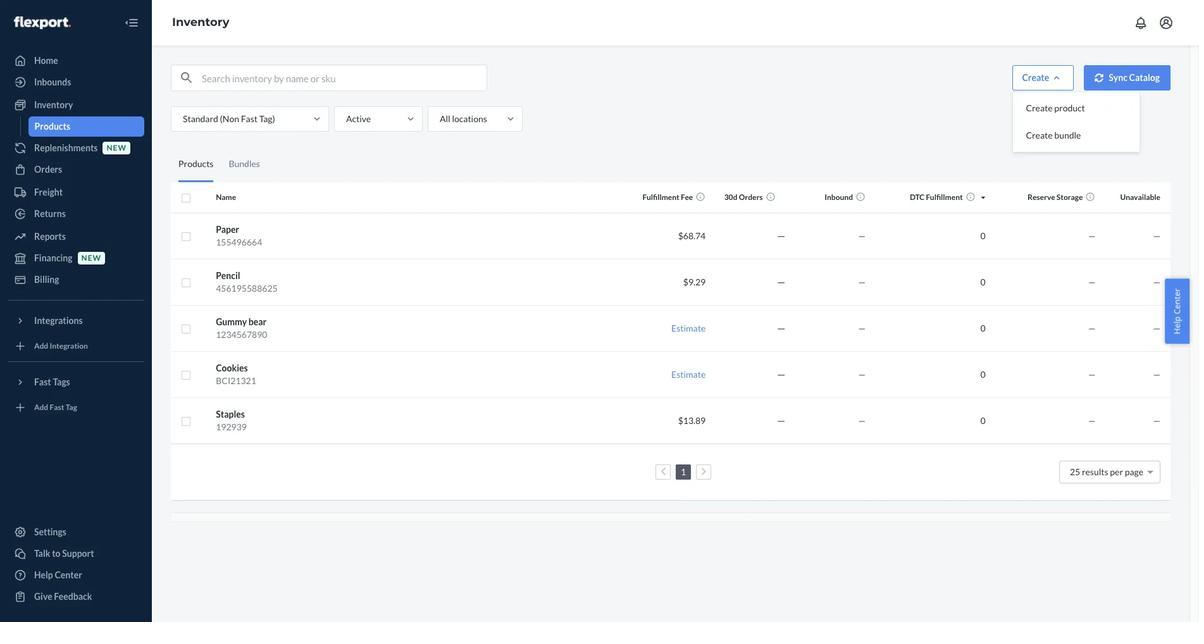 Task type: locate. For each thing, give the bounding box(es) containing it.
orders link
[[8, 159, 144, 180]]

fast left tags
[[34, 377, 51, 387]]

estimate
[[672, 322, 706, 333], [672, 369, 706, 379]]

― for $68.74
[[777, 230, 786, 241]]

inventory
[[172, 15, 229, 29], [34, 99, 73, 110]]

1 vertical spatial new
[[81, 253, 101, 263]]

fast
[[241, 113, 258, 124], [34, 377, 51, 387], [50, 403, 64, 412]]

0 vertical spatial estimate
[[672, 322, 706, 333]]

$68.74
[[678, 230, 706, 241]]

1 estimate link from the top
[[672, 322, 706, 333]]

home link
[[8, 51, 144, 71]]

1 vertical spatial create
[[1026, 103, 1053, 113]]

square image for fulfillment fee
[[181, 193, 191, 203]]

all
[[440, 113, 450, 124]]

standard
[[183, 113, 218, 124]]

$13.89
[[678, 415, 706, 426]]

bundles
[[229, 158, 260, 169]]

give feedback
[[34, 591, 92, 602]]

add
[[34, 341, 48, 351], [34, 403, 48, 412]]

0 vertical spatial orders
[[34, 164, 62, 175]]

0 vertical spatial center
[[1172, 288, 1183, 314]]

1 vertical spatial estimate
[[672, 369, 706, 379]]

0 vertical spatial add
[[34, 341, 48, 351]]

inbounds
[[34, 77, 71, 87]]

fulfillment
[[643, 193, 680, 202], [926, 193, 963, 202]]

456195588625
[[216, 283, 278, 293]]

create left product
[[1026, 103, 1053, 113]]

1 vertical spatial add
[[34, 403, 48, 412]]

estimate link for bci21321
[[672, 369, 706, 379]]

orders up freight
[[34, 164, 62, 175]]

1 ― from the top
[[777, 230, 786, 241]]

create inside create product button
[[1026, 103, 1053, 113]]

financing
[[34, 253, 73, 263]]

sync catalog button
[[1084, 65, 1171, 91]]

(non
[[220, 113, 239, 124]]

0 horizontal spatial new
[[81, 253, 101, 263]]

1 square image from the top
[[181, 193, 191, 203]]

create up the create product
[[1022, 72, 1049, 83]]

0 vertical spatial create
[[1022, 72, 1049, 83]]

cookies
[[216, 362, 248, 373]]

create for create product
[[1026, 103, 1053, 113]]

1 add from the top
[[34, 341, 48, 351]]

2 vertical spatial fast
[[50, 403, 64, 412]]

catalog
[[1129, 72, 1160, 83]]

1 horizontal spatial orders
[[739, 193, 763, 202]]

0 horizontal spatial orders
[[34, 164, 62, 175]]

square image for bci21321
[[181, 370, 191, 380]]

sync
[[1109, 72, 1128, 83]]

1 vertical spatial estimate link
[[672, 369, 706, 379]]

2 square image from the top
[[181, 232, 191, 242]]

square image left 'staples'
[[181, 416, 191, 427]]

products up "replenishments"
[[34, 121, 70, 132]]

per
[[1110, 466, 1123, 477]]

1 vertical spatial square image
[[181, 232, 191, 242]]

0 horizontal spatial help
[[34, 570, 53, 580]]

0 for $68.74
[[981, 230, 986, 241]]

0 horizontal spatial help center
[[34, 570, 82, 580]]

0 vertical spatial estimate link
[[672, 322, 706, 333]]

1 horizontal spatial inventory link
[[172, 15, 229, 29]]

1 horizontal spatial products
[[178, 158, 214, 169]]

2 estimate link from the top
[[672, 369, 706, 379]]

feedback
[[54, 591, 92, 602]]

1 square image from the top
[[181, 278, 191, 288]]

billing link
[[8, 270, 144, 290]]

0 vertical spatial new
[[107, 143, 127, 153]]

add integration
[[34, 341, 88, 351]]

1 horizontal spatial center
[[1172, 288, 1183, 314]]

4 square image from the top
[[181, 416, 191, 427]]

locations
[[452, 113, 487, 124]]

sync alt image
[[1095, 73, 1104, 82]]

bundle
[[1055, 130, 1081, 141]]

sync catalog
[[1109, 72, 1160, 83]]

1 estimate from the top
[[672, 322, 706, 333]]

1 vertical spatial fast
[[34, 377, 51, 387]]

new down reports link
[[81, 253, 101, 263]]

30d orders
[[724, 193, 763, 202]]

fulfillment right dtc
[[926, 193, 963, 202]]

30d
[[724, 193, 738, 202]]

estimate down $9.29
[[672, 322, 706, 333]]

155496664
[[216, 236, 262, 247]]

―
[[777, 230, 786, 241], [777, 276, 786, 287], [777, 322, 786, 333], [777, 369, 786, 379], [777, 415, 786, 426]]

0 vertical spatial inventory
[[172, 15, 229, 29]]

orders right 30d
[[739, 193, 763, 202]]

estimate link down $9.29
[[672, 322, 706, 333]]

0
[[981, 230, 986, 241], [981, 276, 986, 287], [981, 322, 986, 333], [981, 369, 986, 379], [981, 415, 986, 426]]

1 vertical spatial orders
[[739, 193, 763, 202]]

1 vertical spatial center
[[55, 570, 82, 580]]

dtc fulfillment
[[910, 193, 963, 202]]

name
[[216, 193, 236, 202]]

0 horizontal spatial fulfillment
[[643, 193, 680, 202]]

billing
[[34, 274, 59, 285]]

fast left tag
[[50, 403, 64, 412]]

add for add fast tag
[[34, 403, 48, 412]]

reserve storage
[[1028, 193, 1083, 202]]

chevron right image
[[701, 467, 707, 476]]

inbound
[[825, 193, 853, 202]]

square image left pencil
[[181, 278, 191, 288]]

cookies bci21321
[[216, 362, 256, 386]]

estimate up the "$13.89"
[[672, 369, 706, 379]]

0 horizontal spatial products
[[34, 121, 70, 132]]

25 results per page
[[1070, 466, 1144, 477]]

create product
[[1026, 103, 1085, 113]]

add inside add integration link
[[34, 341, 48, 351]]

1 vertical spatial inventory
[[34, 99, 73, 110]]

fast left tag)
[[241, 113, 258, 124]]

square image left paper
[[181, 232, 191, 242]]

create bundle
[[1026, 130, 1081, 141]]

0 vertical spatial square image
[[181, 193, 191, 203]]

0 vertical spatial products
[[34, 121, 70, 132]]

1 0 from the top
[[981, 230, 986, 241]]

help center
[[1172, 288, 1183, 334], [34, 570, 82, 580]]

results
[[1082, 466, 1109, 477]]

reports link
[[8, 227, 144, 247]]

products link
[[28, 116, 144, 137]]

all locations
[[440, 113, 487, 124]]

new down products link
[[107, 143, 127, 153]]

2 0 from the top
[[981, 276, 986, 287]]

products
[[34, 121, 70, 132], [178, 158, 214, 169]]

3 square image from the top
[[181, 370, 191, 380]]

—
[[858, 230, 866, 241], [1088, 230, 1096, 241], [1153, 230, 1161, 241], [858, 276, 866, 287], [1088, 276, 1096, 287], [1153, 276, 1161, 287], [858, 322, 866, 333], [1088, 322, 1096, 333], [1153, 322, 1161, 333], [858, 369, 866, 379], [1088, 369, 1096, 379], [1153, 369, 1161, 379], [858, 415, 866, 426], [1088, 415, 1096, 426], [1153, 415, 1161, 426]]

1 horizontal spatial new
[[107, 143, 127, 153]]

support
[[62, 548, 94, 559]]

1 horizontal spatial fulfillment
[[926, 193, 963, 202]]

square image
[[181, 278, 191, 288], [181, 324, 191, 334], [181, 370, 191, 380], [181, 416, 191, 427]]

help
[[1172, 316, 1183, 334], [34, 570, 53, 580]]

2 square image from the top
[[181, 324, 191, 334]]

2 fulfillment from the left
[[926, 193, 963, 202]]

center
[[1172, 288, 1183, 314], [55, 570, 82, 580]]

2 vertical spatial create
[[1026, 130, 1053, 141]]

square image left gummy
[[181, 324, 191, 334]]

new for financing
[[81, 253, 101, 263]]

fulfillment fee
[[643, 193, 693, 202]]

1 horizontal spatial inventory
[[172, 15, 229, 29]]

0 vertical spatial inventory link
[[172, 15, 229, 29]]

returns link
[[8, 204, 144, 224]]

orders
[[34, 164, 62, 175], [739, 193, 763, 202]]

0 vertical spatial fast
[[241, 113, 258, 124]]

add for add integration
[[34, 341, 48, 351]]

1 vertical spatial inventory link
[[8, 95, 144, 115]]

― for $13.89
[[777, 415, 786, 426]]

square image left name
[[181, 193, 191, 203]]

2 ― from the top
[[777, 276, 786, 287]]

fast tags button
[[8, 372, 144, 392]]

2 add from the top
[[34, 403, 48, 412]]

3 ― from the top
[[777, 322, 786, 333]]

estimate for bci21321
[[672, 369, 706, 379]]

add fast tag
[[34, 403, 77, 412]]

0 horizontal spatial inventory link
[[8, 95, 144, 115]]

estimate link up the "$13.89"
[[672, 369, 706, 379]]

0 horizontal spatial inventory
[[34, 99, 73, 110]]

gummy
[[216, 316, 247, 327]]

create product button
[[1016, 95, 1138, 122]]

square image left cookies
[[181, 370, 191, 380]]

inventory link
[[172, 15, 229, 29], [8, 95, 144, 115]]

0 vertical spatial help center
[[1172, 288, 1183, 334]]

5 0 from the top
[[981, 415, 986, 426]]

1 horizontal spatial help
[[1172, 316, 1183, 334]]

settings
[[34, 527, 66, 537]]

1 fulfillment from the left
[[643, 193, 680, 202]]

returns
[[34, 208, 66, 219]]

add left integration
[[34, 341, 48, 351]]

square image for 192939
[[181, 416, 191, 427]]

fulfillment left fee
[[643, 193, 680, 202]]

add inside add fast tag link
[[34, 403, 48, 412]]

inbounds link
[[8, 72, 144, 92]]

help inside button
[[1172, 316, 1183, 334]]

1 horizontal spatial help center
[[1172, 288, 1183, 334]]

create inside the create bundle button
[[1026, 130, 1053, 141]]

products down standard
[[178, 158, 214, 169]]

square image
[[181, 193, 191, 203], [181, 232, 191, 242]]

help center button
[[1165, 279, 1190, 344]]

bear
[[249, 316, 267, 327]]

0 for $13.89
[[981, 415, 986, 426]]

2 estimate from the top
[[672, 369, 706, 379]]

0 vertical spatial help
[[1172, 316, 1183, 334]]

create left bundle
[[1026, 130, 1053, 141]]

page
[[1125, 466, 1144, 477]]

5 ― from the top
[[777, 415, 786, 426]]

add down the fast tags
[[34, 403, 48, 412]]



Task type: describe. For each thing, give the bounding box(es) containing it.
freight link
[[8, 182, 144, 203]]

1234567890
[[216, 329, 267, 340]]

integration
[[50, 341, 88, 351]]

― for $9.29
[[777, 276, 786, 287]]

talk
[[34, 548, 50, 559]]

replenishments
[[34, 142, 98, 153]]

3 0 from the top
[[981, 322, 986, 333]]

talk to support
[[34, 548, 94, 559]]

to
[[52, 548, 60, 559]]

help center inside button
[[1172, 288, 1183, 334]]

paper
[[216, 224, 239, 234]]

$9.29
[[683, 276, 706, 287]]

paper 155496664
[[216, 224, 262, 247]]

talk to support button
[[8, 544, 144, 564]]

tag
[[66, 403, 77, 412]]

estimate for 1234567890
[[672, 322, 706, 333]]

help center link
[[8, 565, 144, 585]]

tags
[[53, 377, 70, 387]]

open notifications image
[[1133, 15, 1149, 30]]

storage
[[1057, 193, 1083, 202]]

tag)
[[259, 113, 275, 124]]

create for create bundle
[[1026, 130, 1053, 141]]

staples
[[216, 409, 245, 419]]

center inside button
[[1172, 288, 1183, 314]]

0 for $9.29
[[981, 276, 986, 287]]

fast inside dropdown button
[[34, 377, 51, 387]]

freight
[[34, 187, 63, 197]]

bci21321
[[216, 375, 256, 386]]

create bundle button
[[1016, 122, 1138, 149]]

1
[[681, 466, 686, 477]]

1 link
[[678, 466, 689, 477]]

give
[[34, 591, 52, 602]]

settings link
[[8, 522, 144, 542]]

integrations button
[[8, 311, 144, 331]]

1 vertical spatial help
[[34, 570, 53, 580]]

fee
[[681, 193, 693, 202]]

new for replenishments
[[107, 143, 127, 153]]

add fast tag link
[[8, 397, 144, 418]]

open account menu image
[[1159, 15, 1174, 30]]

dtc
[[910, 193, 925, 202]]

active
[[346, 113, 371, 124]]

give feedback button
[[8, 587, 144, 607]]

square image for 456195588625
[[181, 278, 191, 288]]

estimate link for 1234567890
[[672, 322, 706, 333]]

25 results per page option
[[1070, 466, 1144, 477]]

gummy bear 1234567890
[[216, 316, 267, 340]]

192939
[[216, 421, 247, 432]]

pencil 456195588625
[[216, 270, 278, 293]]

fast tags
[[34, 377, 70, 387]]

4 ― from the top
[[777, 369, 786, 379]]

1 vertical spatial help center
[[34, 570, 82, 580]]

reserve
[[1028, 193, 1055, 202]]

integrations
[[34, 315, 83, 326]]

chevron left image
[[660, 467, 666, 476]]

unavailable
[[1120, 193, 1161, 202]]

close navigation image
[[124, 15, 139, 30]]

flexport logo image
[[14, 16, 71, 29]]

product
[[1055, 103, 1085, 113]]

4 0 from the top
[[981, 369, 986, 379]]

square image for $68.74
[[181, 232, 191, 242]]

add integration link
[[8, 336, 144, 356]]

25
[[1070, 466, 1080, 477]]

0 horizontal spatial center
[[55, 570, 82, 580]]

Search inventory by name or sku text field
[[202, 65, 487, 91]]

1 vertical spatial products
[[178, 158, 214, 169]]

pencil
[[216, 270, 240, 281]]

home
[[34, 55, 58, 66]]

staples 192939
[[216, 409, 247, 432]]

create for create
[[1022, 72, 1049, 83]]

square image for 1234567890
[[181, 324, 191, 334]]

reports
[[34, 231, 66, 242]]

standard (non fast tag)
[[183, 113, 275, 124]]



Task type: vqa. For each thing, say whether or not it's contained in the screenshot.
first ESTIMATE link from the bottom of the page
yes



